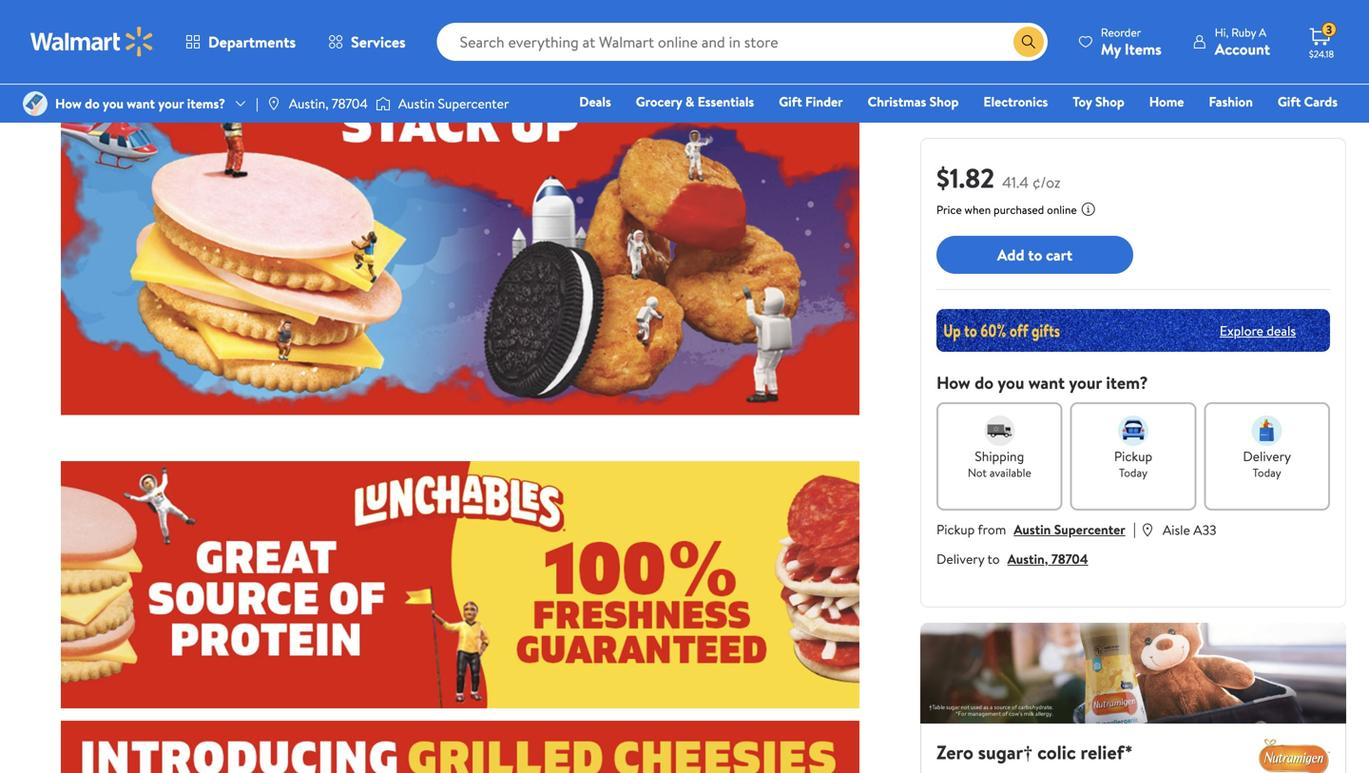 Task type: vqa. For each thing, say whether or not it's contained in the screenshot.
Playstation link
no



Task type: describe. For each thing, give the bounding box(es) containing it.
not
[[968, 465, 987, 481]]

intent image for delivery image
[[1252, 416, 1283, 446]]

finder
[[806, 92, 843, 111]]

deals
[[1267, 321, 1296, 340]]

delivery for to
[[937, 550, 985, 568]]

reorder my items
[[1101, 24, 1162, 59]]

austin supercenter button
[[1014, 520, 1126, 539]]

walmart image
[[30, 27, 154, 57]]

1 horizontal spatial austin,
[[1008, 550, 1049, 568]]

want for items?
[[127, 94, 155, 113]]

shipping not available
[[968, 447, 1032, 481]]

intent image for shipping image
[[985, 416, 1015, 446]]

gift cards link
[[1270, 91, 1347, 112]]

gift finder
[[779, 92, 843, 111]]

christmas shop
[[868, 92, 959, 111]]

do for how do you want your item?
[[975, 371, 994, 395]]

essentials
[[698, 92, 754, 111]]

shipping
[[975, 447, 1025, 466]]

how for how do you want your item?
[[937, 371, 971, 395]]

deals
[[580, 92, 611, 111]]

walmart+
[[1281, 119, 1338, 137]]

to for add
[[1028, 244, 1043, 265]]

grocery
[[636, 92, 682, 111]]

pickup for pickup from austin supercenter |
[[937, 520, 975, 539]]

 image for austin supercenter
[[376, 94, 391, 113]]

delivery for today
[[1243, 447, 1292, 466]]

austin, 78704
[[289, 94, 368, 113]]

add
[[998, 244, 1025, 265]]

cart
[[1046, 244, 1073, 265]]

delivery to austin, 78704
[[937, 550, 1089, 568]]

price when purchased online
[[937, 202, 1077, 218]]

walmart+ link
[[1273, 118, 1347, 138]]

0 vertical spatial 78704
[[332, 94, 368, 113]]

debit
[[1224, 119, 1257, 137]]

departments
[[208, 31, 296, 52]]

how do you want your items?
[[55, 94, 225, 113]]

grocery & essentials link
[[628, 91, 763, 112]]

available
[[990, 465, 1032, 481]]

how do you want your item?
[[937, 371, 1149, 395]]

explore deals link
[[1213, 314, 1304, 347]]

shop for christmas shop
[[930, 92, 959, 111]]

search icon image
[[1021, 34, 1037, 49]]

Search search field
[[437, 23, 1048, 61]]

3
[[1327, 22, 1333, 38]]

departments button
[[169, 19, 312, 65]]

austin supercenter
[[398, 94, 509, 113]]

services button
[[312, 19, 422, 65]]

services
[[351, 31, 406, 52]]

0 horizontal spatial austin
[[398, 94, 435, 113]]

home
[[1150, 92, 1185, 111]]

when
[[965, 202, 991, 218]]

pickup from austin supercenter |
[[937, 518, 1137, 539]]

austin, 78704 button
[[1008, 550, 1089, 568]]

Walmart Site-Wide search field
[[437, 23, 1048, 61]]

reorder
[[1101, 24, 1142, 40]]

shop for toy shop
[[1096, 92, 1125, 111]]

a33
[[1194, 521, 1217, 539]]

item?
[[1106, 371, 1149, 395]]

grocery & essentials
[[636, 92, 754, 111]]

home link
[[1141, 91, 1193, 112]]

christmas
[[868, 92, 927, 111]]

toy shop link
[[1065, 91, 1133, 112]]

0 horizontal spatial supercenter
[[438, 94, 509, 113]]

toy shop
[[1073, 92, 1125, 111]]



Task type: locate. For each thing, give the bounding box(es) containing it.
today
[[1119, 465, 1148, 481], [1253, 465, 1282, 481]]

1 vertical spatial supercenter
[[1055, 520, 1126, 539]]

1 vertical spatial austin
[[1014, 520, 1051, 539]]

austin up austin, 78704 button
[[1014, 520, 1051, 539]]

intent image for pickup image
[[1119, 416, 1149, 446]]

0 vertical spatial you
[[103, 94, 124, 113]]

fashion link
[[1201, 91, 1262, 112]]

2 gift from the left
[[1278, 92, 1301, 111]]

shop
[[930, 92, 959, 111], [1096, 92, 1125, 111]]

one debit
[[1192, 119, 1257, 137]]

1 horizontal spatial shop
[[1096, 92, 1125, 111]]

pickup inside the "pickup from austin supercenter |"
[[937, 520, 975, 539]]

1 horizontal spatial pickup
[[1115, 447, 1153, 466]]

0 horizontal spatial  image
[[23, 91, 48, 116]]

hi, ruby a account
[[1215, 24, 1271, 59]]

0 horizontal spatial 78704
[[332, 94, 368, 113]]

delivery
[[1243, 447, 1292, 466], [937, 550, 985, 568]]

1 horizontal spatial you
[[998, 371, 1025, 395]]

to left the cart
[[1028, 244, 1043, 265]]

1 vertical spatial you
[[998, 371, 1025, 395]]

up to sixty percent off deals. shop now. image
[[937, 309, 1331, 352]]

deals link
[[571, 91, 620, 112]]

1 horizontal spatial |
[[1133, 518, 1137, 539]]

items
[[1125, 39, 1162, 59]]

christmas shop link
[[859, 91, 968, 112]]

0 vertical spatial want
[[127, 94, 155, 113]]

add to cart button
[[937, 236, 1134, 274]]

2 shop from the left
[[1096, 92, 1125, 111]]

a
[[1259, 24, 1267, 40]]

austin,
[[289, 94, 329, 113], [1008, 550, 1049, 568]]

shop right christmas at the right of the page
[[930, 92, 959, 111]]

purchased
[[994, 202, 1045, 218]]

&
[[686, 92, 695, 111]]

| left aisle
[[1133, 518, 1137, 539]]

price
[[937, 202, 962, 218]]

today inside pickup today
[[1119, 465, 1148, 481]]

today inside the delivery today
[[1253, 465, 1282, 481]]

0 horizontal spatial want
[[127, 94, 155, 113]]

austin
[[398, 94, 435, 113], [1014, 520, 1051, 539]]

1 gift from the left
[[779, 92, 802, 111]]

you up intent image for shipping at the right
[[998, 371, 1025, 395]]

explore
[[1220, 321, 1264, 340]]

want for item?
[[1029, 371, 1065, 395]]

from
[[978, 520, 1007, 539]]

to inside button
[[1028, 244, 1043, 265]]

0 horizontal spatial delivery
[[937, 550, 985, 568]]

you down "walmart" image
[[103, 94, 124, 113]]

1 horizontal spatial supercenter
[[1055, 520, 1126, 539]]

to down from
[[988, 550, 1000, 568]]

pickup down intent image for pickup
[[1115, 447, 1153, 466]]

do
[[85, 94, 100, 113], [975, 371, 994, 395]]

1 horizontal spatial to
[[1028, 244, 1043, 265]]

0 horizontal spatial do
[[85, 94, 100, 113]]

1 today from the left
[[1119, 465, 1148, 481]]

pickup today
[[1115, 447, 1153, 481]]

0 horizontal spatial shop
[[930, 92, 959, 111]]

1 shop from the left
[[930, 92, 959, 111]]

1 vertical spatial 78704
[[1052, 550, 1089, 568]]

1 vertical spatial to
[[988, 550, 1000, 568]]

shop right toy
[[1096, 92, 1125, 111]]

registry
[[1119, 119, 1168, 137]]

1 vertical spatial how
[[937, 371, 971, 395]]

account
[[1215, 39, 1271, 59]]

 image right "austin, 78704"
[[376, 94, 391, 113]]

want
[[127, 94, 155, 113], [1029, 371, 1065, 395]]

online
[[1047, 202, 1077, 218]]

0 horizontal spatial your
[[158, 94, 184, 113]]

to for delivery
[[988, 550, 1000, 568]]

toy
[[1073, 92, 1092, 111]]

your
[[158, 94, 184, 113], [1069, 371, 1102, 395]]

your for item?
[[1069, 371, 1102, 395]]

delivery today
[[1243, 447, 1292, 481]]

austin, down the "pickup from austin supercenter |"
[[1008, 550, 1049, 568]]

delivery down from
[[937, 550, 985, 568]]

gift
[[779, 92, 802, 111], [1278, 92, 1301, 111]]

1 vertical spatial want
[[1029, 371, 1065, 395]]

you
[[103, 94, 124, 113], [998, 371, 1025, 395]]

2 horizontal spatial  image
[[376, 94, 391, 113]]

how
[[55, 94, 82, 113], [937, 371, 971, 395]]

supercenter
[[438, 94, 509, 113], [1055, 520, 1126, 539]]

aisle
[[1163, 521, 1191, 539]]

1 vertical spatial delivery
[[937, 550, 985, 568]]

41.4
[[1003, 172, 1029, 193]]

add to cart
[[998, 244, 1073, 265]]

0 vertical spatial supercenter
[[438, 94, 509, 113]]

0 horizontal spatial austin,
[[289, 94, 329, 113]]

0 vertical spatial pickup
[[1115, 447, 1153, 466]]

pickup
[[1115, 447, 1153, 466], [937, 520, 975, 539]]

pickup for pickup today
[[1115, 447, 1153, 466]]

austin, down departments
[[289, 94, 329, 113]]

0 vertical spatial your
[[158, 94, 184, 113]]

gift for cards
[[1278, 92, 1301, 111]]

today down intent image for delivery at the bottom of page
[[1253, 465, 1282, 481]]

1 vertical spatial |
[[1133, 518, 1137, 539]]

electronics
[[984, 92, 1048, 111]]

supercenter inside the "pickup from austin supercenter |"
[[1055, 520, 1126, 539]]

one debit link
[[1184, 118, 1265, 138]]

you for how do you want your item?
[[998, 371, 1025, 395]]

1 vertical spatial pickup
[[937, 520, 975, 539]]

1 vertical spatial your
[[1069, 371, 1102, 395]]

today down intent image for pickup
[[1119, 465, 1148, 481]]

0 vertical spatial to
[[1028, 244, 1043, 265]]

0 vertical spatial austin
[[398, 94, 435, 113]]

1 horizontal spatial want
[[1029, 371, 1065, 395]]

fashion
[[1209, 92, 1253, 111]]

 image for austin, 78704
[[266, 96, 281, 111]]

1 vertical spatial do
[[975, 371, 994, 395]]

shop inside toy shop link
[[1096, 92, 1125, 111]]

pickup left from
[[937, 520, 975, 539]]

0 horizontal spatial gift
[[779, 92, 802, 111]]

¢/oz
[[1033, 172, 1061, 193]]

austin inside the "pickup from austin supercenter |"
[[1014, 520, 1051, 539]]

1 vertical spatial austin,
[[1008, 550, 1049, 568]]

items?
[[187, 94, 225, 113]]

gift left finder
[[779, 92, 802, 111]]

do for how do you want your items?
[[85, 94, 100, 113]]

aisle a33
[[1163, 521, 1217, 539]]

| right items?
[[256, 94, 259, 113]]

2 today from the left
[[1253, 465, 1282, 481]]

gift inside gift cards registry
[[1278, 92, 1301, 111]]

$1.82
[[937, 159, 995, 196]]

my
[[1101, 39, 1121, 59]]

1 horizontal spatial austin
[[1014, 520, 1051, 539]]

explore deals
[[1220, 321, 1296, 340]]

hi,
[[1215, 24, 1229, 40]]

0 horizontal spatial today
[[1119, 465, 1148, 481]]

0 horizontal spatial you
[[103, 94, 124, 113]]

gift finder link
[[771, 91, 852, 112]]

how for how do you want your items?
[[55, 94, 82, 113]]

cards
[[1305, 92, 1338, 111]]

|
[[256, 94, 259, 113], [1133, 518, 1137, 539]]

gift cards registry
[[1119, 92, 1338, 137]]

78704 down services popup button
[[332, 94, 368, 113]]

0 vertical spatial austin,
[[289, 94, 329, 113]]

$24.18
[[1310, 48, 1335, 60]]

0 horizontal spatial pickup
[[937, 520, 975, 539]]

0 horizontal spatial to
[[988, 550, 1000, 568]]

shop inside christmas shop link
[[930, 92, 959, 111]]

your left item?
[[1069, 371, 1102, 395]]

1 horizontal spatial today
[[1253, 465, 1282, 481]]

ruby
[[1232, 24, 1257, 40]]

legal information image
[[1081, 202, 1096, 217]]

your left items?
[[158, 94, 184, 113]]

registry link
[[1111, 118, 1176, 138]]

austin down services
[[398, 94, 435, 113]]

how up not
[[937, 371, 971, 395]]

0 vertical spatial how
[[55, 94, 82, 113]]

how down "walmart" image
[[55, 94, 82, 113]]

0 vertical spatial |
[[256, 94, 259, 113]]

delivery down intent image for delivery at the bottom of page
[[1243, 447, 1292, 466]]

1 horizontal spatial gift
[[1278, 92, 1301, 111]]

 image
[[23, 91, 48, 116], [376, 94, 391, 113], [266, 96, 281, 111]]

your for items?
[[158, 94, 184, 113]]

1 horizontal spatial your
[[1069, 371, 1102, 395]]

 image left "austin, 78704"
[[266, 96, 281, 111]]

78704 down 'austin supercenter' button
[[1052, 550, 1089, 568]]

 image down "walmart" image
[[23, 91, 48, 116]]

0 horizontal spatial how
[[55, 94, 82, 113]]

1 horizontal spatial 78704
[[1052, 550, 1089, 568]]

$1.82 41.4 ¢/oz
[[937, 159, 1061, 196]]

78704
[[332, 94, 368, 113], [1052, 550, 1089, 568]]

0 vertical spatial do
[[85, 94, 100, 113]]

1 horizontal spatial delivery
[[1243, 447, 1292, 466]]

gift for finder
[[779, 92, 802, 111]]

electronics link
[[975, 91, 1057, 112]]

1 horizontal spatial how
[[937, 371, 971, 395]]

0 vertical spatial delivery
[[1243, 447, 1292, 466]]

want left items?
[[127, 94, 155, 113]]

do down "walmart" image
[[85, 94, 100, 113]]

0 horizontal spatial |
[[256, 94, 259, 113]]

want left item?
[[1029, 371, 1065, 395]]

do up intent image for shipping at the right
[[975, 371, 994, 395]]

gift left cards
[[1278, 92, 1301, 111]]

you for how do you want your items?
[[103, 94, 124, 113]]

one
[[1192, 119, 1221, 137]]

1 horizontal spatial  image
[[266, 96, 281, 111]]

today for delivery
[[1253, 465, 1282, 481]]

 image for how do you want your items?
[[23, 91, 48, 116]]

1 horizontal spatial do
[[975, 371, 994, 395]]

today for pickup
[[1119, 465, 1148, 481]]



